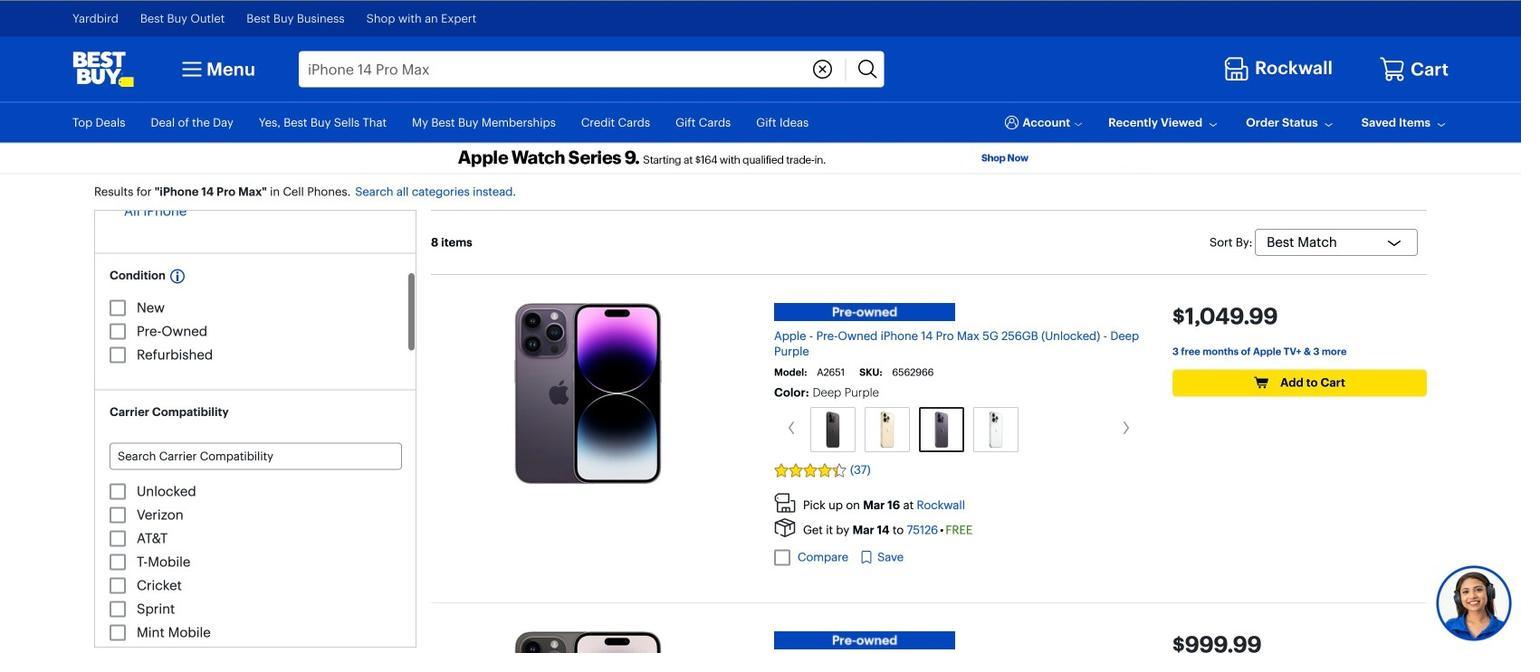 Task type: vqa. For each thing, say whether or not it's contained in the screenshot.
Gold icon
yes



Task type: locate. For each thing, give the bounding box(es) containing it.
1 pre owned image from the top
[[638, 299, 1091, 326]]

deep purple image
[[932, 409, 951, 451]]

0 vertical spatial pre owned image
[[638, 299, 1091, 326]]

Sprint checkbox
[[110, 602, 126, 618]]

T-Mobile checkbox
[[110, 555, 126, 571]]

advertisement element
[[321, 144, 1200, 173]]

apple - pre-owned iphone 14 pro max 5g 128gb (unlocked) - space black - front_zoom image
[[514, 632, 662, 654]]

apple - pre-owned iphone 14 pro max 5g 256gb (unlocked) - deep purple - front_zoom image
[[514, 304, 662, 485]]

silver image
[[987, 409, 1005, 451]]

condition info image
[[170, 269, 185, 284]]

Unlocked checkbox
[[110, 484, 126, 500]]

Pre-Owned checkbox
[[110, 324, 126, 340]]

None checkbox
[[774, 550, 791, 566]]

space black image
[[824, 409, 842, 451]]

Verizon checkbox
[[110, 508, 126, 524]]

New checkbox
[[110, 300, 126, 317]]

pre owned image
[[638, 299, 1091, 326], [638, 627, 1091, 654]]

Mint Mobile checkbox
[[110, 625, 126, 642]]

1 vertical spatial pre owned image
[[638, 627, 1091, 654]]

AT&T checkbox
[[110, 531, 126, 547]]



Task type: describe. For each thing, give the bounding box(es) containing it.
Refurbished checkbox
[[110, 347, 126, 364]]

gold image
[[878, 409, 897, 451]]

cart icon image
[[1379, 56, 1406, 83]]

Type to search. Navigate forward to hear suggestions text field
[[299, 51, 807, 87]]

best buy help human beacon image
[[1436, 565, 1513, 642]]

Cricket checkbox
[[110, 578, 126, 594]]

2 pre owned image from the top
[[638, 627, 1091, 654]]

List is populated as you type. Navigate forward to read and select from the list text field
[[110, 443, 402, 470]]

bestbuy.com image
[[72, 51, 134, 87]]

utility element
[[72, 103, 1449, 143]]

menu image
[[177, 55, 206, 84]]



